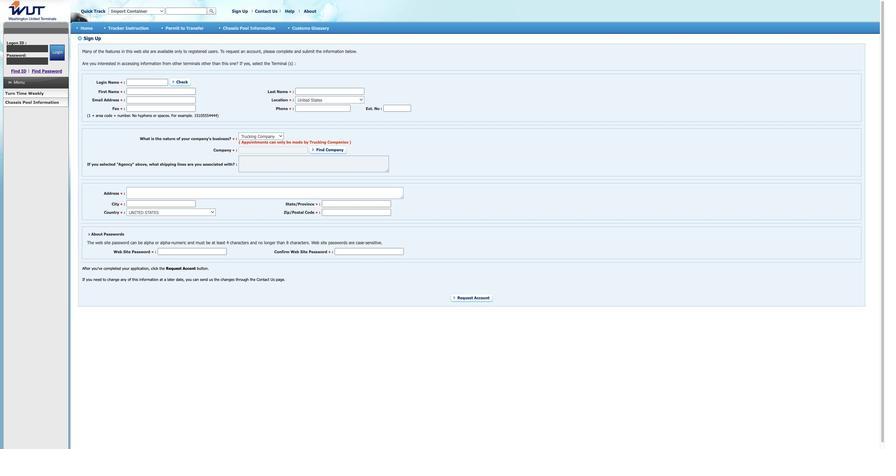 Task type: locate. For each thing, give the bounding box(es) containing it.
information down contact
[[250, 25, 276, 30]]

0 horizontal spatial chassis pool information
[[5, 100, 59, 105]]

chassis down sign
[[223, 25, 239, 30]]

login image
[[50, 45, 65, 61]]

customs glossary
[[292, 25, 329, 30]]

chassis pool information down the up
[[223, 25, 276, 30]]

id left ':'
[[19, 40, 24, 45]]

0 vertical spatial id
[[19, 40, 24, 45]]

sign
[[232, 9, 241, 13]]

password
[[42, 69, 62, 73]]

None password field
[[7, 57, 48, 65]]

0 vertical spatial chassis pool information
[[223, 25, 276, 30]]

contact us
[[255, 9, 278, 13]]

pool inside "link"
[[23, 100, 32, 105]]

1 vertical spatial information
[[33, 100, 59, 105]]

chassis pool information down turn time weekly link
[[5, 100, 59, 105]]

turn time weekly link
[[3, 89, 69, 98]]

chassis pool information
[[223, 25, 276, 30], [5, 100, 59, 105]]

information inside "link"
[[33, 100, 59, 105]]

track
[[94, 9, 106, 13]]

find id link
[[11, 69, 26, 73]]

contact us link
[[255, 9, 278, 13]]

weekly
[[28, 91, 44, 96]]

1 horizontal spatial find
[[32, 69, 41, 73]]

to
[[181, 25, 185, 30]]

contact
[[255, 9, 271, 13]]

pool down turn time weekly
[[23, 100, 32, 105]]

logon
[[7, 40, 18, 45]]

about
[[304, 9, 317, 13]]

glossary
[[312, 25, 329, 30]]

find
[[11, 69, 20, 73], [32, 69, 41, 73]]

pool down the up
[[240, 25, 249, 30]]

help link
[[285, 9, 295, 13]]

None text field
[[166, 8, 207, 15]]

find down password: at the top left of the page
[[11, 69, 20, 73]]

find password
[[32, 69, 62, 73]]

1 vertical spatial id
[[21, 69, 26, 73]]

1 vertical spatial chassis
[[5, 100, 21, 105]]

1 horizontal spatial chassis pool information
[[223, 25, 276, 30]]

information
[[250, 25, 276, 30], [33, 100, 59, 105]]

None text field
[[7, 45, 48, 52]]

id down password: at the top left of the page
[[21, 69, 26, 73]]

chassis pool information link
[[3, 98, 69, 107]]

0 vertical spatial information
[[250, 25, 276, 30]]

1 vertical spatial pool
[[23, 100, 32, 105]]

1 find from the left
[[11, 69, 20, 73]]

chassis down turn
[[5, 100, 21, 105]]

find for find id
[[11, 69, 20, 73]]

time
[[16, 91, 27, 96]]

chassis
[[223, 25, 239, 30], [5, 100, 21, 105]]

chassis pool information inside chassis pool information "link"
[[5, 100, 59, 105]]

home
[[81, 25, 93, 30]]

0 horizontal spatial find
[[11, 69, 20, 73]]

id for logon
[[19, 40, 24, 45]]

help
[[285, 9, 295, 13]]

find left password
[[32, 69, 41, 73]]

0 horizontal spatial information
[[33, 100, 59, 105]]

pool
[[240, 25, 249, 30], [23, 100, 32, 105]]

0 horizontal spatial pool
[[23, 100, 32, 105]]

password:
[[7, 53, 26, 57]]

id
[[19, 40, 24, 45], [21, 69, 26, 73]]

0 horizontal spatial chassis
[[5, 100, 21, 105]]

information down the weekly
[[33, 100, 59, 105]]

0 vertical spatial pool
[[240, 25, 249, 30]]

0 vertical spatial chassis
[[223, 25, 239, 30]]

:
[[25, 40, 27, 45]]

2 find from the left
[[32, 69, 41, 73]]

1 vertical spatial chassis pool information
[[5, 100, 59, 105]]

1 horizontal spatial information
[[250, 25, 276, 30]]



Task type: describe. For each thing, give the bounding box(es) containing it.
customs
[[292, 25, 310, 30]]

sign up link
[[232, 9, 248, 13]]

trucker instruction
[[108, 25, 149, 30]]

up
[[243, 9, 248, 13]]

trucker
[[108, 25, 124, 30]]

find id
[[11, 69, 26, 73]]

quick
[[81, 9, 93, 13]]

permit to transfer
[[166, 25, 204, 30]]

1 horizontal spatial pool
[[240, 25, 249, 30]]

find for find password
[[32, 69, 41, 73]]

about link
[[304, 9, 317, 13]]

transfer
[[186, 25, 204, 30]]

us
[[273, 9, 278, 13]]

turn time weekly
[[5, 91, 44, 96]]

logon id :
[[7, 40, 27, 45]]

1 horizontal spatial chassis
[[223, 25, 239, 30]]

instruction
[[125, 25, 149, 30]]

id for find
[[21, 69, 26, 73]]

chassis inside "link"
[[5, 100, 21, 105]]

sign up
[[232, 9, 248, 13]]

find password link
[[32, 69, 62, 73]]

quick track
[[81, 9, 106, 13]]

permit
[[166, 25, 180, 30]]

turn
[[5, 91, 15, 96]]



Task type: vqa. For each thing, say whether or not it's contained in the screenshot.
Instruction
yes



